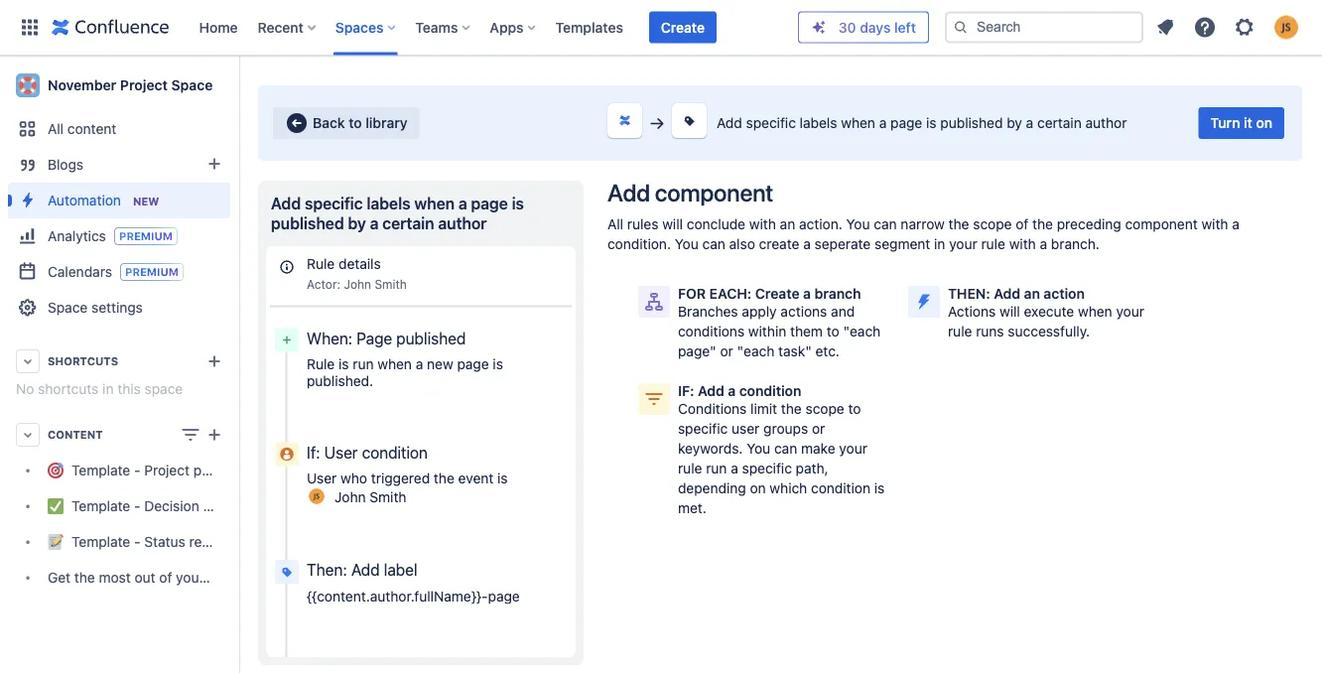 Task type: locate. For each thing, give the bounding box(es) containing it.
collapse sidebar image
[[216, 66, 260, 105]]

1 horizontal spatial space
[[244, 570, 282, 586]]

1 vertical spatial space
[[48, 299, 88, 316]]

action.
[[799, 216, 843, 232]]

1 vertical spatial an
[[1024, 286, 1041, 302]]

certain down search field
[[1038, 115, 1082, 131]]

recent button
[[252, 11, 324, 43]]

rule up actor:
[[307, 255, 335, 272]]

0 vertical spatial rule
[[982, 236, 1006, 252]]

1 horizontal spatial or
[[812, 421, 826, 437]]

user right the if:
[[324, 443, 358, 462]]

condition down path,
[[811, 480, 871, 497]]

back
[[313, 115, 345, 131]]

2 horizontal spatial to
[[849, 401, 862, 417]]

in inside 'add component all rules will conclude with an action. you can narrow the scope of the preceding component with a condition. you can also create a seperate segment in your rule with a branch.'
[[935, 236, 946, 252]]

1 vertical spatial labels
[[367, 194, 411, 213]]

0 horizontal spatial scope
[[806, 401, 845, 417]]

0 vertical spatial component
[[655, 179, 774, 207]]

add inside then: add an action actions will execute when your rule runs successfully.
[[994, 286, 1021, 302]]

execute
[[1025, 303, 1075, 320]]

report
[[189, 534, 229, 550]]

to
[[349, 115, 362, 131], [827, 323, 840, 340], [849, 401, 862, 417]]

certain
[[1038, 115, 1082, 131], [383, 214, 435, 233]]

2 vertical spatial you
[[747, 440, 771, 457]]

or inside for each: create a branch branches apply actions and conditions within them to "each page" or "each task" etc.
[[721, 343, 734, 360]]

1 vertical spatial component
[[1126, 216, 1198, 232]]

1 vertical spatial rule
[[307, 356, 335, 372]]

is
[[927, 115, 937, 131], [512, 194, 524, 213], [339, 356, 349, 372], [493, 356, 503, 372], [498, 470, 508, 487], [875, 480, 885, 497]]

0 vertical spatial all
[[48, 121, 64, 137]]

scope
[[974, 216, 1013, 232], [806, 401, 845, 417]]

1 vertical spatial -
[[134, 498, 141, 514]]

scope inside 'if: add a condition conditions limit the scope to specific user groups or keywords. you can make your rule run a specific path, depending on which condition is met.'
[[806, 401, 845, 417]]

0 vertical spatial will
[[663, 216, 683, 232]]

your left team
[[176, 570, 204, 586]]

0 vertical spatial you
[[847, 216, 871, 232]]

1 horizontal spatial to
[[827, 323, 840, 340]]

space left collapse sidebar "icon"
[[171, 77, 213, 93]]

0 horizontal spatial by
[[348, 214, 366, 233]]

in down narrow
[[935, 236, 946, 252]]

settings
[[91, 299, 143, 316]]

by inside add specific labels when a page is published by a certain author
[[348, 214, 366, 233]]

your inside 'add component all rules will conclude with an action. you can narrow the scope of the preceding component with a condition. you can also create a seperate segment in your rule with a branch.'
[[950, 236, 978, 252]]

a
[[880, 115, 887, 131], [1027, 115, 1034, 131], [459, 194, 467, 213], [370, 214, 379, 233], [1233, 216, 1240, 232], [804, 236, 811, 252], [1040, 236, 1048, 252], [804, 286, 811, 302], [416, 356, 423, 372], [728, 383, 736, 399], [731, 460, 739, 477]]

0 horizontal spatial "each
[[737, 343, 775, 360]]

0 vertical spatial -
[[134, 462, 141, 479]]

tree inside space element
[[8, 453, 300, 596]]

create a blog image
[[203, 152, 226, 176]]

0 horizontal spatial can
[[703, 236, 726, 252]]

condition
[[740, 383, 802, 399], [362, 443, 428, 462], [811, 480, 871, 497]]

run inside 'if: add a condition conditions limit the scope to specific user groups or keywords. you can make your rule run a specific path, depending on which condition is met.'
[[706, 460, 727, 477]]

task"
[[779, 343, 812, 360]]

blogs link
[[8, 147, 230, 183]]

home
[[199, 19, 238, 35]]

you down user
[[747, 440, 771, 457]]

john down details
[[344, 278, 371, 291]]

create inside global element
[[661, 19, 705, 35]]

all left rules
[[608, 216, 624, 232]]

1 horizontal spatial can
[[775, 440, 798, 457]]

spaces
[[336, 19, 384, 35]]

0 vertical spatial run
[[353, 356, 374, 372]]

plan
[[193, 462, 221, 479]]

or up make
[[812, 421, 826, 437]]

certain up the rule details actor: john smith
[[383, 214, 435, 233]]

1 horizontal spatial run
[[706, 460, 727, 477]]

1 rule from the top
[[307, 255, 335, 272]]

2 horizontal spatial condition
[[811, 480, 871, 497]]

component right the preceding
[[1126, 216, 1198, 232]]

3 template from the top
[[72, 534, 130, 550]]

create
[[759, 236, 800, 252]]

an up 'execute'
[[1024, 286, 1041, 302]]

1 vertical spatial to
[[827, 323, 840, 340]]

template down content dropdown button
[[72, 462, 130, 479]]

rule down the actions
[[948, 323, 973, 340]]

3 - from the top
[[134, 534, 141, 550]]

will right rules
[[663, 216, 683, 232]]

0 vertical spatial in
[[935, 236, 946, 252]]

0 horizontal spatial condition
[[362, 443, 428, 462]]

can down conclude
[[703, 236, 726, 252]]

add specific labels when a page is published by a certain author up details
[[271, 194, 528, 233]]

scope right narrow
[[974, 216, 1013, 232]]

0 horizontal spatial rule
[[678, 460, 703, 477]]

add shortcut image
[[203, 350, 226, 373]]

premium image for calendars
[[120, 263, 184, 281]]

the left event
[[434, 470, 455, 487]]

0 horizontal spatial create
[[661, 19, 705, 35]]

when inside when: page published rule is run when a new page is published.
[[378, 356, 412, 372]]

on left which
[[750, 480, 766, 497]]

if: add a condition conditions limit the scope to specific user groups or keywords. you can make your rule run a specific path, depending on which condition is met.
[[678, 383, 885, 516]]

smith down triggered
[[370, 488, 407, 505]]

{{content.author.fullname}}-
[[307, 588, 488, 604]]

in
[[935, 236, 946, 252], [102, 381, 114, 397]]

john smith image
[[309, 489, 325, 505]]

1 horizontal spatial component
[[1126, 216, 1198, 232]]

- left "decision"
[[134, 498, 141, 514]]

condition up limit
[[740, 383, 802, 399]]

1 horizontal spatial create
[[756, 286, 800, 302]]

on right it
[[1257, 115, 1273, 131]]

create up apply
[[756, 286, 800, 302]]

published up actor:
[[271, 214, 344, 233]]

published down search icon
[[941, 115, 1004, 131]]

run up depending
[[706, 460, 727, 477]]

0 horizontal spatial labels
[[367, 194, 411, 213]]

home link
[[193, 11, 244, 43]]

0 horizontal spatial to
[[349, 115, 362, 131]]

scope up make
[[806, 401, 845, 417]]

content
[[67, 121, 117, 137]]

john down who
[[335, 488, 366, 505]]

0 horizontal spatial published
[[271, 214, 344, 233]]

1 horizontal spatial you
[[747, 440, 771, 457]]

specific
[[746, 115, 796, 131], [305, 194, 363, 213], [678, 421, 728, 437], [742, 460, 792, 477]]

project up "all content" link
[[120, 77, 168, 93]]

1 horizontal spatial in
[[935, 236, 946, 252]]

premium image
[[114, 227, 178, 245], [120, 263, 184, 281]]

the inside "link"
[[74, 570, 95, 586]]

1 vertical spatial "each
[[737, 343, 775, 360]]

specific inside add specific labels when a page is published by a certain author
[[305, 194, 363, 213]]

space right this
[[145, 381, 183, 397]]

Search field
[[945, 11, 1144, 43]]

conditions
[[678, 323, 745, 340]]

which
[[770, 480, 808, 497]]

on
[[1257, 115, 1273, 131], [750, 480, 766, 497]]

labels up details
[[367, 194, 411, 213]]

create a page image
[[203, 423, 226, 447]]

condition.
[[608, 236, 671, 252]]

certain inside add specific labels when a page is published by a certain author
[[383, 214, 435, 233]]

1 - from the top
[[134, 462, 141, 479]]

you down conclude
[[675, 236, 699, 252]]

make
[[801, 440, 836, 457]]

will inside then: add an action actions will execute when your rule runs successfully.
[[1000, 303, 1021, 320]]

rule inside then: add an action actions will execute when your rule runs successfully.
[[948, 323, 973, 340]]

your
[[950, 236, 978, 252], [1117, 303, 1145, 320], [840, 440, 868, 457], [176, 570, 204, 586]]

premium image down 'new'
[[114, 227, 178, 245]]

0 vertical spatial add specific labels when a page is published by a certain author
[[717, 115, 1128, 131]]

"each down and
[[844, 323, 881, 340]]

1 vertical spatial scope
[[806, 401, 845, 417]]

2 vertical spatial template
[[72, 534, 130, 550]]

in left this
[[102, 381, 114, 397]]

1 vertical spatial template
[[72, 498, 130, 514]]

1 vertical spatial of
[[159, 570, 172, 586]]

2 vertical spatial rule
[[678, 460, 703, 477]]

1 horizontal spatial add specific labels when a page is published by a certain author
[[717, 115, 1128, 131]]

1 vertical spatial certain
[[383, 214, 435, 233]]

the right the get
[[74, 570, 95, 586]]

of inside 'add component all rules will conclude with an action. you can narrow the scope of the preceding component with a condition. you can also create a seperate segment in your rule with a branch.'
[[1016, 216, 1029, 232]]

1 vertical spatial create
[[756, 286, 800, 302]]

you
[[847, 216, 871, 232], [675, 236, 699, 252], [747, 440, 771, 457]]

1 vertical spatial space
[[244, 570, 282, 586]]

scope inside 'add component all rules will conclude with an action. you can narrow the scope of the preceding component with a condition. you can also create a seperate segment in your rule with a branch.'
[[974, 216, 1013, 232]]

your inside 'if: add a condition conditions limit the scope to specific user groups or keywords. you can make your rule run a specific path, depending on which condition is met.'
[[840, 440, 868, 457]]

user up john smith "image"
[[307, 470, 337, 487]]

0 vertical spatial an
[[780, 216, 796, 232]]

premium image inside calendars link
[[120, 263, 184, 281]]

keywords.
[[678, 440, 743, 457]]

2 - from the top
[[134, 498, 141, 514]]

when inside add specific labels when a page is published by a certain author
[[414, 194, 455, 213]]

in inside space element
[[102, 381, 114, 397]]

each:
[[710, 286, 752, 302]]

2 template from the top
[[72, 498, 130, 514]]

add specific labels when a page is published by a certain author up 'add component all rules will conclude with an action. you can narrow the scope of the preceding component with a condition. you can also create a seperate segment in your rule with a branch.'
[[717, 115, 1128, 131]]

john smith
[[335, 488, 407, 505]]

if: user condition
[[307, 443, 428, 462]]

2 vertical spatial to
[[849, 401, 862, 417]]

to inside 'if: add a condition conditions limit the scope to specific user groups or keywords. you can make your rule run a specific path, depending on which condition is met.'
[[849, 401, 862, 417]]

add inside 'add component all rules will conclude with an action. you can narrow the scope of the preceding component with a condition. you can also create a seperate segment in your rule with a branch.'
[[608, 179, 650, 207]]

create right templates
[[661, 19, 705, 35]]

template - decision documentation link
[[8, 489, 300, 524]]

create inside for each: create a branch branches apply actions and conditions within them to "each page" or "each task" etc.
[[756, 286, 800, 302]]

the inside 'if: add a condition conditions limit the scope to specific user groups or keywords. you can make your rule run a specific path, depending on which condition is met.'
[[781, 401, 802, 417]]

can down groups
[[775, 440, 798, 457]]

run down page
[[353, 356, 374, 372]]

space
[[171, 77, 213, 93], [48, 299, 88, 316]]

when
[[841, 115, 876, 131], [414, 194, 455, 213], [1079, 303, 1113, 320], [378, 356, 412, 372]]

tree
[[8, 453, 300, 596]]

0 vertical spatial template
[[72, 462, 130, 479]]

0 vertical spatial premium image
[[114, 227, 178, 245]]

will
[[663, 216, 683, 232], [1000, 303, 1021, 320]]

it
[[1244, 115, 1253, 131]]

- up "template - decision documentation" link
[[134, 462, 141, 479]]

for each: create a branch branches apply actions and conditions within them to "each page" or "each task" etc.
[[678, 286, 881, 360]]

when:
[[307, 329, 353, 348]]

published up the new
[[396, 329, 466, 348]]

your profile and preferences image
[[1275, 15, 1299, 39]]

space down the calendars
[[48, 299, 88, 316]]

published inside when: page published rule is run when a new page is published.
[[396, 329, 466, 348]]

rule down keywords.
[[678, 460, 703, 477]]

1 vertical spatial premium image
[[120, 263, 184, 281]]

-
[[134, 462, 141, 479], [134, 498, 141, 514], [134, 534, 141, 550]]

2 horizontal spatial published
[[941, 115, 1004, 131]]

1 vertical spatial published
[[271, 214, 344, 233]]

will up runs
[[1000, 303, 1021, 320]]

1 template from the top
[[72, 462, 130, 479]]

add inside 'if: add a condition conditions limit the scope to specific user groups or keywords. you can make your rule run a specific path, depending on which condition is met.'
[[698, 383, 725, 399]]

0 horizontal spatial run
[[353, 356, 374, 372]]

of left the preceding
[[1016, 216, 1029, 232]]

back to library button
[[273, 107, 420, 139]]

1 horizontal spatial rule
[[948, 323, 973, 340]]

can up segment
[[874, 216, 897, 232]]

banner
[[0, 0, 1323, 56]]

1 horizontal spatial with
[[1010, 236, 1037, 252]]

1 horizontal spatial space
[[171, 77, 213, 93]]

rule inside 'if: add a condition conditions limit the scope to specific user groups or keywords. you can make your rule run a specific path, depending on which condition is met.'
[[678, 460, 703, 477]]

run inside when: page published rule is run when a new page is published.
[[353, 356, 374, 372]]

0 horizontal spatial certain
[[383, 214, 435, 233]]

30 days left button
[[799, 12, 929, 42]]

tree containing template - project plan
[[8, 453, 300, 596]]

calendars link
[[8, 254, 230, 290]]

template down template - project plan link
[[72, 498, 130, 514]]

0 horizontal spatial an
[[780, 216, 796, 232]]

- for decision
[[134, 498, 141, 514]]

the up groups
[[781, 401, 802, 417]]

1 vertical spatial by
[[348, 214, 366, 233]]

1 vertical spatial in
[[102, 381, 114, 397]]

0 horizontal spatial space
[[48, 299, 88, 316]]

details
[[339, 255, 381, 272]]

the
[[949, 216, 970, 232], [1033, 216, 1054, 232], [781, 401, 802, 417], [434, 470, 455, 487], [74, 570, 95, 586]]

0 vertical spatial space
[[145, 381, 183, 397]]

or down conditions
[[721, 343, 734, 360]]

recent
[[258, 19, 304, 35]]

rule down "when:"
[[307, 356, 335, 372]]

will inside 'add component all rules will conclude with an action. you can narrow the scope of the preceding component with a condition. you can also create a seperate segment in your rule with a branch.'
[[663, 216, 683, 232]]

2 horizontal spatial with
[[1202, 216, 1229, 232]]

smith down details
[[375, 278, 407, 291]]

template - status report link
[[8, 524, 230, 560]]

segment
[[875, 236, 931, 252]]

within
[[749, 323, 787, 340]]

can
[[874, 216, 897, 232], [703, 236, 726, 252], [775, 440, 798, 457]]

rule up "then:"
[[982, 236, 1006, 252]]

your inside then: add an action actions will execute when your rule runs successfully.
[[1117, 303, 1145, 320]]

met.
[[678, 500, 707, 516]]

if:
[[307, 443, 320, 462]]

0 vertical spatial or
[[721, 343, 734, 360]]

an inside then: add an action actions will execute when your rule runs successfully.
[[1024, 286, 1041, 302]]

your right make
[[840, 440, 868, 457]]

0 horizontal spatial on
[[750, 480, 766, 497]]

0 vertical spatial published
[[941, 115, 1004, 131]]

1 vertical spatial or
[[812, 421, 826, 437]]

1 horizontal spatial will
[[1000, 303, 1021, 320]]

1 horizontal spatial on
[[1257, 115, 1273, 131]]

component up conclude
[[655, 179, 774, 207]]

help icon image
[[1194, 15, 1218, 39]]

"each down within
[[737, 343, 775, 360]]

smith
[[375, 278, 407, 291], [370, 488, 407, 505]]

0 vertical spatial author
[[1086, 115, 1128, 131]]

all
[[48, 121, 64, 137], [608, 216, 624, 232]]

space settings
[[48, 299, 143, 316]]

or inside 'if: add a condition conditions limit the scope to specific user groups or keywords. you can make your rule run a specific path, depending on which condition is met.'
[[812, 421, 826, 437]]

1 vertical spatial will
[[1000, 303, 1021, 320]]

rule inside when: page published rule is run when a new page is published.
[[307, 356, 335, 372]]

user
[[324, 443, 358, 462], [307, 470, 337, 487]]

template for template - project plan
[[72, 462, 130, 479]]

you up seperate
[[847, 216, 871, 232]]

space right team
[[244, 570, 282, 586]]

0 vertical spatial create
[[661, 19, 705, 35]]

all left the content
[[48, 121, 64, 137]]

2 rule from the top
[[307, 356, 335, 372]]

an up 'create'
[[780, 216, 796, 232]]

a inside for each: create a branch branches apply actions and conditions within them to "each page" or "each task" etc.
[[804, 286, 811, 302]]

0 vertical spatial rule
[[307, 255, 335, 272]]

your right 'execute'
[[1117, 303, 1145, 320]]

of right out
[[159, 570, 172, 586]]

your up "then:"
[[950, 236, 978, 252]]

0 horizontal spatial all
[[48, 121, 64, 137]]

2 vertical spatial -
[[134, 534, 141, 550]]

labels down premium icon
[[800, 115, 838, 131]]

search image
[[953, 19, 969, 35]]

0 vertical spatial "each
[[844, 323, 881, 340]]

0 vertical spatial scope
[[974, 216, 1013, 232]]

status
[[144, 534, 185, 550]]

1 vertical spatial rule
[[948, 323, 973, 340]]

0 horizontal spatial of
[[159, 570, 172, 586]]

0 vertical spatial smith
[[375, 278, 407, 291]]

- for status
[[134, 534, 141, 550]]

2 vertical spatial published
[[396, 329, 466, 348]]

component
[[655, 179, 774, 207], [1126, 216, 1198, 232]]

is inside 'if: add a condition conditions limit the scope to specific user groups or keywords. you can make your rule run a specific path, depending on which condition is met.'
[[875, 480, 885, 497]]

0 horizontal spatial in
[[102, 381, 114, 397]]

2 horizontal spatial rule
[[982, 236, 1006, 252]]

all content
[[48, 121, 117, 137]]

confluence image
[[52, 15, 169, 39], [52, 15, 169, 39]]

0 horizontal spatial author
[[438, 214, 487, 233]]

condition up triggered
[[362, 443, 428, 462]]

you inside 'if: add a condition conditions limit the scope to specific user groups or keywords. you can make your rule run a specific path, depending on which condition is met.'
[[747, 440, 771, 457]]

1 horizontal spatial certain
[[1038, 115, 1082, 131]]

premium image inside analytics link
[[114, 227, 178, 245]]

template up most
[[72, 534, 130, 550]]

add
[[717, 115, 743, 131], [608, 179, 650, 207], [271, 194, 301, 213], [994, 286, 1021, 302], [698, 383, 725, 399], [351, 561, 380, 579]]

premium image up space settings link
[[120, 263, 184, 281]]

rule inside 'add component all rules will conclude with an action. you can narrow the scope of the preceding component with a condition. you can also create a seperate segment in your rule with a branch.'
[[982, 236, 1006, 252]]

1 horizontal spatial all
[[608, 216, 624, 232]]

- left status
[[134, 534, 141, 550]]

project up "decision"
[[144, 462, 190, 479]]



Task type: describe. For each thing, give the bounding box(es) containing it.
who
[[341, 470, 368, 487]]

an inside 'add component all rules will conclude with an action. you can narrow the scope of the preceding component with a condition. you can also create a seperate segment in your rule with a branch.'
[[780, 216, 796, 232]]

preceding
[[1057, 216, 1122, 232]]

page
[[357, 329, 392, 348]]

page inside when: page published rule is run when a new page is published.
[[457, 356, 489, 372]]

all content link
[[8, 111, 230, 147]]

1 vertical spatial add specific labels when a page is published by a certain author
[[271, 194, 528, 233]]

global element
[[12, 0, 798, 55]]

get the most out of your team space
[[48, 570, 282, 586]]

0 vertical spatial space
[[171, 77, 213, 93]]

2 vertical spatial condition
[[811, 480, 871, 497]]

november project space link
[[8, 66, 230, 105]]

banner containing home
[[0, 0, 1323, 56]]

0 vertical spatial user
[[324, 443, 358, 462]]

turn it on
[[1211, 115, 1273, 131]]

john inside the rule details actor: john smith
[[344, 278, 371, 291]]

appswitcher icon image
[[18, 15, 42, 39]]

label
[[384, 561, 418, 579]]

templates link
[[550, 11, 630, 43]]

user who triggered the event is
[[307, 470, 508, 487]]

seperate
[[815, 236, 871, 252]]

them
[[791, 323, 823, 340]]

1 vertical spatial can
[[703, 236, 726, 252]]

analytics
[[48, 227, 106, 244]]

can inside 'if: add a condition conditions limit the scope to specific user groups or keywords. you can make your rule run a specific path, depending on which condition is met.'
[[775, 440, 798, 457]]

premium image for analytics
[[114, 227, 178, 245]]

notification icon image
[[1154, 15, 1178, 39]]

template for template - decision documentation
[[72, 498, 130, 514]]

teams
[[415, 19, 458, 35]]

0 horizontal spatial component
[[655, 179, 774, 207]]

shortcuts
[[38, 381, 99, 397]]

page inside then: add label {{content.author.fullname}}-page
[[488, 588, 520, 604]]

and
[[831, 303, 855, 320]]

new
[[427, 356, 454, 372]]

1 vertical spatial you
[[675, 236, 699, 252]]

action
[[1044, 286, 1085, 302]]

library
[[366, 115, 408, 131]]

when: page published rule is run when a new page is published.
[[307, 329, 503, 389]]

space inside "link"
[[244, 570, 282, 586]]

this
[[117, 381, 141, 397]]

successfully.
[[1008, 323, 1091, 340]]

the up branch.
[[1033, 216, 1054, 232]]

1 horizontal spatial by
[[1007, 115, 1023, 131]]

all inside space element
[[48, 121, 64, 137]]

apps
[[490, 19, 524, 35]]

template - status report
[[72, 534, 229, 550]]

0 vertical spatial project
[[120, 77, 168, 93]]

1 horizontal spatial author
[[1086, 115, 1128, 131]]

0 horizontal spatial with
[[750, 216, 776, 232]]

content button
[[8, 417, 230, 453]]

change view image
[[179, 423, 203, 447]]

shortcuts button
[[8, 344, 230, 379]]

of inside "link"
[[159, 570, 172, 586]]

template - project plan
[[72, 462, 221, 479]]

turn
[[1211, 115, 1241, 131]]

limit
[[751, 401, 778, 417]]

branch.
[[1052, 236, 1100, 252]]

your inside "link"
[[176, 570, 204, 586]]

smith inside the rule details actor: john smith
[[375, 278, 407, 291]]

published.
[[307, 372, 374, 389]]

then: add an action actions will execute when your rule runs successfully.
[[948, 286, 1145, 340]]

template for template - status report
[[72, 534, 130, 550]]

path,
[[796, 460, 829, 477]]

all inside 'add component all rules will conclude with an action. you can narrow the scope of the preceding component with a condition. you can also create a seperate segment in your rule with a branch.'
[[608, 216, 624, 232]]

conditions
[[678, 401, 747, 417]]

premium icon image
[[811, 19, 827, 35]]

a inside when: page published rule is run when a new page is published.
[[416, 356, 423, 372]]

triggered
[[371, 470, 430, 487]]

1 vertical spatial smith
[[370, 488, 407, 505]]

get the most out of your team space link
[[8, 560, 282, 596]]

if:
[[678, 383, 695, 399]]

1 vertical spatial user
[[307, 470, 337, 487]]

calendars
[[48, 263, 112, 280]]

0 vertical spatial certain
[[1038, 115, 1082, 131]]

settings icon image
[[1233, 15, 1257, 39]]

when inside then: add an action actions will execute when your rule runs successfully.
[[1079, 303, 1113, 320]]

1 vertical spatial author
[[438, 214, 487, 233]]

to inside for each: create a branch branches apply actions and conditions within them to "each page" or "each task" etc.
[[827, 323, 840, 340]]

- for project
[[134, 462, 141, 479]]

teams button
[[410, 11, 478, 43]]

then: add label {{content.author.fullname}}-page
[[307, 561, 520, 604]]

labels inside add specific labels when a page is published by a certain author
[[367, 194, 411, 213]]

branch
[[815, 286, 861, 302]]

actions
[[781, 303, 828, 320]]

runs
[[976, 323, 1005, 340]]

automation
[[48, 192, 121, 208]]

rule inside the rule details actor: john smith
[[307, 255, 335, 272]]

page"
[[678, 343, 717, 360]]

1 horizontal spatial condition
[[740, 383, 802, 399]]

1 vertical spatial john
[[335, 488, 366, 505]]

for
[[678, 286, 706, 302]]

no
[[16, 381, 34, 397]]

team
[[208, 570, 240, 586]]

create link
[[649, 11, 717, 43]]

on inside button
[[1257, 115, 1273, 131]]

back to library
[[313, 115, 408, 131]]

on inside 'if: add a condition conditions limit the scope to specific user groups or keywords. you can make your rule run a specific path, depending on which condition is met.'
[[750, 480, 766, 497]]

rule details actor: john smith
[[307, 255, 407, 291]]

november
[[48, 77, 116, 93]]

user
[[732, 421, 760, 437]]

template - decision documentation
[[72, 498, 300, 514]]

narrow
[[901, 216, 945, 232]]

branches
[[678, 303, 739, 320]]

analytics link
[[8, 218, 230, 254]]

page inside add specific labels when a page is published by a certain author
[[471, 194, 508, 213]]

template - project plan link
[[8, 453, 230, 489]]

rules
[[628, 216, 659, 232]]

apps button
[[484, 11, 544, 43]]

the right narrow
[[949, 216, 970, 232]]

most
[[99, 570, 131, 586]]

actor:
[[307, 278, 341, 291]]

2 horizontal spatial you
[[847, 216, 871, 232]]

days
[[860, 19, 891, 35]]

0 vertical spatial labels
[[800, 115, 838, 131]]

apply
[[742, 303, 777, 320]]

conclude
[[687, 216, 746, 232]]

then:
[[948, 286, 991, 302]]

0 vertical spatial can
[[874, 216, 897, 232]]

is inside add specific labels when a page is published by a certain author
[[512, 194, 524, 213]]

groups
[[764, 421, 809, 437]]

spaces button
[[330, 11, 404, 43]]

1 vertical spatial project
[[144, 462, 190, 479]]

add inside then: add label {{content.author.fullname}}-page
[[351, 561, 380, 579]]

turn it on button
[[1199, 107, 1285, 139]]

no shortcuts in this space
[[16, 381, 183, 397]]

get
[[48, 570, 71, 586]]

to inside 'button'
[[349, 115, 362, 131]]

also
[[730, 236, 756, 252]]

blogs
[[48, 156, 84, 173]]

decision
[[144, 498, 199, 514]]

out
[[135, 570, 156, 586]]

space element
[[0, 56, 300, 673]]



Task type: vqa. For each thing, say whether or not it's contained in the screenshot.
and
yes



